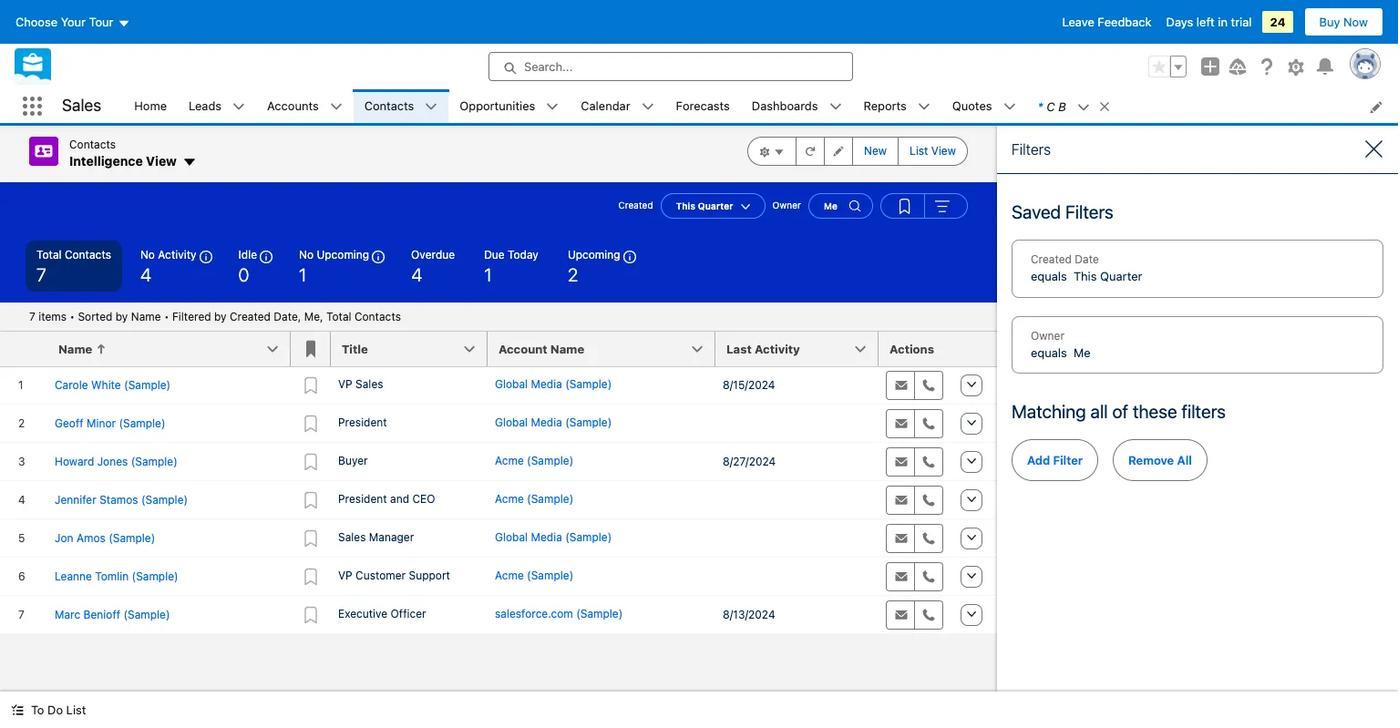 Task type: describe. For each thing, give the bounding box(es) containing it.
add filter button
[[1012, 439, 1098, 481]]

text default image inside to do list button
[[11, 704, 24, 717]]

sales for sales manager
[[338, 530, 366, 544]]

executive
[[338, 607, 387, 620]]

dashboards list item
[[741, 89, 853, 123]]

contacts inside list item
[[364, 98, 414, 113]]

text default image for accounts
[[330, 101, 342, 113]]

activity for no activity
[[158, 247, 196, 261]]

leave feedback link
[[1062, 15, 1152, 29]]

to do list
[[31, 703, 86, 717]]

b
[[1058, 99, 1066, 113]]

text default image inside list item
[[1098, 100, 1111, 113]]

executive officer
[[338, 607, 426, 620]]

manager
[[369, 530, 414, 544]]

calendar link
[[570, 89, 641, 123]]

forecasts
[[676, 98, 730, 113]]

0 vertical spatial group
[[1148, 56, 1187, 77]]

grid containing name
[[0, 331, 997, 635]]

contacts link
[[353, 89, 425, 123]]

this inside created date equals this quarter
[[1074, 269, 1097, 283]]

action cell
[[951, 331, 997, 367]]

overdue 4
[[411, 247, 455, 285]]

filter
[[1053, 453, 1083, 468]]

1 1 from the left
[[299, 264, 307, 285]]

idle
[[238, 247, 257, 261]]

important cell
[[291, 331, 331, 367]]

trial
[[1231, 15, 1252, 29]]

leads link
[[178, 89, 232, 123]]

equals inside owner equals me
[[1031, 345, 1067, 360]]

forecasts link
[[665, 89, 741, 123]]

matching
[[1012, 401, 1086, 422]]

7 inside total contacts 7
[[36, 264, 46, 285]]

text default image for *
[[1077, 101, 1090, 114]]

days
[[1166, 15, 1193, 29]]

2 by from the left
[[214, 309, 227, 323]]

officer
[[391, 607, 426, 620]]

text default image for leads
[[232, 101, 245, 113]]

last activity
[[726, 341, 800, 356]]

leave
[[1062, 15, 1094, 29]]

calendar list item
[[570, 89, 665, 123]]

calendar
[[581, 98, 630, 113]]

7 items • sorted by name • filtered by created date, me, total contacts status
[[29, 309, 401, 323]]

text default image for quotes
[[1003, 101, 1016, 113]]

0
[[238, 264, 249, 285]]

home link
[[123, 89, 178, 123]]

ceo
[[412, 492, 435, 505]]

1 vertical spatial sales
[[356, 377, 383, 391]]

president for president
[[338, 415, 387, 429]]

intelligence view
[[69, 153, 177, 169]]

total inside total contacts 7
[[36, 247, 62, 261]]

2 upcoming from the left
[[568, 247, 620, 261]]

this inside button
[[676, 200, 695, 211]]

quarter inside button
[[698, 200, 733, 211]]

new button
[[852, 137, 899, 166]]

group containing new
[[747, 137, 968, 166]]

view for intelligence view
[[146, 153, 177, 169]]

account name button
[[488, 331, 715, 366]]

quotes list item
[[941, 89, 1027, 123]]

choose your tour button
[[15, 7, 131, 36]]

vp customer support
[[338, 568, 450, 582]]

contacts up the title
[[354, 309, 401, 323]]

1 by from the left
[[115, 309, 128, 323]]

activity for last activity
[[755, 341, 800, 356]]

reports
[[864, 98, 907, 113]]

last activity cell
[[715, 331, 890, 367]]

filtered
[[172, 309, 211, 323]]

no for 1
[[299, 247, 314, 261]]

2
[[568, 264, 578, 285]]

actions
[[890, 341, 934, 356]]

filters
[[1182, 401, 1226, 422]]

list view button
[[898, 137, 968, 166]]

customer
[[356, 568, 406, 582]]

sales for sales
[[62, 96, 101, 115]]

items
[[38, 309, 67, 323]]

list containing home
[[123, 89, 1398, 123]]

home
[[134, 98, 167, 113]]

8/15/2024
[[723, 378, 775, 391]]

add filter
[[1027, 453, 1083, 468]]

buy
[[1319, 15, 1340, 29]]

me,
[[304, 309, 323, 323]]

owner equals me
[[1031, 329, 1091, 360]]

and
[[390, 492, 409, 505]]

choose
[[15, 15, 58, 29]]

matching all of these filters
[[1012, 401, 1226, 422]]

choose your tour
[[15, 15, 113, 29]]

intelligence
[[69, 153, 143, 169]]

account name cell
[[488, 331, 726, 367]]

feedback
[[1098, 15, 1152, 29]]

text default image for reports
[[918, 101, 930, 113]]

* c b
[[1038, 99, 1066, 113]]

buy now
[[1319, 15, 1368, 29]]

view for list view
[[931, 144, 956, 158]]

account name
[[499, 341, 584, 356]]

1 4 from the left
[[140, 264, 151, 285]]

accounts
[[267, 98, 319, 113]]

these
[[1133, 401, 1177, 422]]

no for 4
[[140, 247, 155, 261]]

name inside 'cell'
[[58, 341, 92, 356]]

created date equals this quarter
[[1031, 252, 1142, 283]]

0 horizontal spatial filters
[[1012, 141, 1051, 158]]

7 items • sorted by name • filtered by created date, me, total contacts
[[29, 309, 401, 323]]

text default image for dashboards
[[829, 101, 842, 113]]

1 vertical spatial filters
[[1065, 201, 1114, 222]]

this quarter button
[[660, 193, 765, 218]]

reports link
[[853, 89, 918, 123]]

opportunities
[[460, 98, 535, 113]]

24
[[1270, 15, 1286, 29]]

name button
[[47, 331, 291, 366]]

remove all button
[[1113, 439, 1207, 481]]

leave feedback
[[1062, 15, 1152, 29]]

text default image for calendar
[[641, 101, 654, 113]]

title cell
[[331, 331, 499, 367]]

0 horizontal spatial 7
[[29, 309, 35, 323]]

remove
[[1128, 453, 1174, 468]]

owner for owner equals me
[[1031, 329, 1064, 342]]

text default image for contacts
[[425, 101, 438, 113]]

add
[[1027, 453, 1050, 468]]

cell for customer
[[715, 557, 879, 596]]

8/13/2024
[[723, 607, 775, 621]]

saved
[[1012, 201, 1061, 222]]

due today 1
[[484, 247, 539, 285]]

quarter inside created date equals this quarter
[[1100, 269, 1142, 283]]

overdue
[[411, 247, 455, 261]]



Task type: vqa. For each thing, say whether or not it's contained in the screenshot.
the guidance at the top right of the page
no



Task type: locate. For each thing, give the bounding box(es) containing it.
created
[[618, 200, 653, 211], [1031, 252, 1072, 266], [230, 309, 271, 323]]

0 horizontal spatial no
[[140, 247, 155, 261]]

*
[[1038, 99, 1043, 113]]

text default image left *
[[1003, 101, 1016, 113]]

sorted
[[78, 309, 112, 323]]

text default image right "accounts"
[[330, 101, 342, 113]]

activity inside button
[[755, 341, 800, 356]]

group down reports link
[[747, 137, 968, 166]]

•
[[70, 309, 75, 323], [164, 309, 169, 323]]

0 horizontal spatial quarter
[[698, 200, 733, 211]]

1 horizontal spatial total
[[326, 309, 351, 323]]

text default image
[[232, 101, 245, 113], [330, 101, 342, 113], [546, 101, 559, 113], [1077, 101, 1090, 114], [182, 155, 197, 170], [96, 344, 107, 355]]

tour
[[89, 15, 113, 29]]

by right filtered
[[214, 309, 227, 323]]

quotes
[[952, 98, 992, 113]]

1 horizontal spatial me
[[1074, 345, 1091, 360]]

1 inside due today 1
[[484, 264, 492, 285]]

text default image right calendar
[[641, 101, 654, 113]]

4 inside overdue 4
[[411, 264, 422, 285]]

1 • from the left
[[70, 309, 75, 323]]

text default image inside accounts list item
[[330, 101, 342, 113]]

1 horizontal spatial list
[[910, 144, 928, 158]]

1 horizontal spatial view
[[931, 144, 956, 158]]

1 horizontal spatial 4
[[411, 264, 422, 285]]

3 cell from the top
[[715, 519, 879, 557]]

7 left items
[[29, 309, 35, 323]]

0 horizontal spatial total
[[36, 247, 62, 261]]

title button
[[331, 331, 488, 366]]

remove all
[[1128, 453, 1192, 468]]

upcoming up 2
[[568, 247, 620, 261]]

name right "account"
[[550, 341, 584, 356]]

created for created
[[618, 200, 653, 211]]

support
[[409, 568, 450, 582]]

text default image inside quotes "list item"
[[1003, 101, 1016, 113]]

0 vertical spatial owner
[[772, 200, 801, 211]]

1 horizontal spatial name
[[131, 309, 161, 323]]

2 president from the top
[[338, 492, 387, 505]]

0 horizontal spatial •
[[70, 309, 75, 323]]

text default image inside calendar list item
[[641, 101, 654, 113]]

0 vertical spatial this
[[676, 200, 695, 211]]

1 horizontal spatial activity
[[755, 341, 800, 356]]

4 cell from the top
[[715, 557, 879, 596]]

view right "intelligence"
[[146, 153, 177, 169]]

text default image inside opportunities list item
[[546, 101, 559, 113]]

0 vertical spatial 7
[[36, 264, 46, 285]]

4 down no activity
[[140, 264, 151, 285]]

row number cell
[[0, 331, 47, 367]]

all
[[1177, 453, 1192, 468]]

vp for vp customer support
[[338, 568, 352, 582]]

1 vertical spatial president
[[338, 492, 387, 505]]

text default image inside list item
[[1077, 101, 1090, 114]]

accounts link
[[256, 89, 330, 123]]

0 horizontal spatial this
[[676, 200, 695, 211]]

text default image inside dashboards list item
[[829, 101, 842, 113]]

2 horizontal spatial created
[[1031, 252, 1072, 266]]

date,
[[274, 309, 301, 323]]

vp down the title
[[338, 377, 352, 391]]

1 equals from the top
[[1031, 269, 1067, 283]]

0 horizontal spatial owner
[[772, 200, 801, 211]]

text default image
[[1098, 100, 1111, 113], [425, 101, 438, 113], [641, 101, 654, 113], [829, 101, 842, 113], [918, 101, 930, 113], [1003, 101, 1016, 113], [11, 704, 24, 717]]

name inside cell
[[550, 341, 584, 356]]

row number image
[[0, 331, 47, 366]]

cell for and
[[715, 481, 879, 519]]

0 horizontal spatial 4
[[140, 264, 151, 285]]

1 vertical spatial activity
[[755, 341, 800, 356]]

activity
[[158, 247, 196, 261], [755, 341, 800, 356]]

text default image down search...
[[546, 101, 559, 113]]

title
[[342, 341, 368, 356]]

• left filtered
[[164, 309, 169, 323]]

upcoming up me,
[[317, 247, 369, 261]]

sales manager
[[338, 530, 414, 544]]

contacts up "intelligence"
[[69, 138, 116, 151]]

no activity
[[140, 247, 196, 261]]

text default image inside reports 'list item'
[[918, 101, 930, 113]]

new
[[864, 144, 887, 158]]

quotes link
[[941, 89, 1003, 123]]

cell
[[715, 404, 879, 442], [715, 481, 879, 519], [715, 519, 879, 557], [715, 557, 879, 596]]

no right total contacts 7
[[140, 247, 155, 261]]

group
[[1148, 56, 1187, 77], [747, 137, 968, 166], [880, 193, 968, 218]]

1 horizontal spatial quarter
[[1100, 269, 1142, 283]]

text default image down the leads link
[[182, 155, 197, 170]]

created inside created date equals this quarter
[[1031, 252, 1072, 266]]

2 1 from the left
[[484, 264, 492, 285]]

vp for vp sales
[[338, 377, 352, 391]]

search... button
[[488, 52, 853, 81]]

filters down *
[[1012, 141, 1051, 158]]

1 horizontal spatial 7
[[36, 264, 46, 285]]

this quarter
[[676, 200, 733, 211]]

actions cell
[[879, 331, 951, 367]]

owner inside owner equals me
[[1031, 329, 1064, 342]]

0 horizontal spatial 1
[[299, 264, 307, 285]]

2 4 from the left
[[411, 264, 422, 285]]

list view
[[910, 144, 956, 158]]

text default image left reports link
[[829, 101, 842, 113]]

7 up items
[[36, 264, 46, 285]]

group down list view button
[[880, 193, 968, 218]]

do
[[47, 703, 63, 717]]

1 vertical spatial created
[[1031, 252, 1072, 266]]

0 vertical spatial president
[[338, 415, 387, 429]]

contacts inside total contacts 7
[[65, 247, 111, 261]]

2 horizontal spatial name
[[550, 341, 584, 356]]

name up name button
[[131, 309, 161, 323]]

1 cell from the top
[[715, 404, 879, 442]]

sales up "intelligence"
[[62, 96, 101, 115]]

equals inside created date equals this quarter
[[1031, 269, 1067, 283]]

me
[[824, 200, 838, 211], [1074, 345, 1091, 360]]

dashboards link
[[741, 89, 829, 123]]

contacts right accounts list item
[[364, 98, 414, 113]]

no right idle
[[299, 247, 314, 261]]

left
[[1197, 15, 1215, 29]]

2 cell from the top
[[715, 481, 879, 519]]

to
[[31, 703, 44, 717]]

2 equals from the top
[[1031, 345, 1067, 360]]

text default image inside leads list item
[[232, 101, 245, 113]]

name cell
[[47, 331, 302, 367]]

group down days
[[1148, 56, 1187, 77]]

owner for owner
[[772, 200, 801, 211]]

1 president from the top
[[338, 415, 387, 429]]

1 vertical spatial owner
[[1031, 329, 1064, 342]]

filters
[[1012, 141, 1051, 158], [1065, 201, 1114, 222]]

cell for manager
[[715, 519, 879, 557]]

created for created date equals this quarter
[[1031, 252, 1072, 266]]

view down quotes link
[[931, 144, 956, 158]]

0 horizontal spatial upcoming
[[317, 247, 369, 261]]

of
[[1112, 401, 1128, 422]]

reports list item
[[853, 89, 941, 123]]

your
[[61, 15, 86, 29]]

activity right last
[[755, 341, 800, 356]]

0 horizontal spatial me
[[824, 200, 838, 211]]

equals up matching
[[1031, 345, 1067, 360]]

text default image inside name button
[[96, 344, 107, 355]]

contacts
[[364, 98, 414, 113], [69, 138, 116, 151], [65, 247, 111, 261], [354, 309, 401, 323]]

1 vertical spatial me
[[1074, 345, 1091, 360]]

2 no from the left
[[299, 247, 314, 261]]

to do list button
[[0, 692, 97, 728]]

vp sales
[[338, 377, 383, 391]]

list right 'do'
[[66, 703, 86, 717]]

0 horizontal spatial view
[[146, 153, 177, 169]]

search...
[[524, 59, 573, 74]]

0 vertical spatial created
[[618, 200, 653, 211]]

owner left me button
[[772, 200, 801, 211]]

1 horizontal spatial upcoming
[[568, 247, 620, 261]]

list
[[123, 89, 1398, 123]]

contacts up sorted
[[65, 247, 111, 261]]

grid
[[0, 331, 997, 635]]

equals
[[1031, 269, 1067, 283], [1031, 345, 1067, 360]]

7
[[36, 264, 46, 285], [29, 309, 35, 323]]

text default image right reports
[[918, 101, 930, 113]]

upcoming
[[317, 247, 369, 261], [568, 247, 620, 261]]

2 • from the left
[[164, 309, 169, 323]]

1 vertical spatial this
[[1074, 269, 1097, 283]]

1 vertical spatial quarter
[[1100, 269, 1142, 283]]

sales down the title
[[356, 377, 383, 391]]

in
[[1218, 15, 1228, 29]]

1 horizontal spatial by
[[214, 309, 227, 323]]

president left the and
[[338, 492, 387, 505]]

sales left the manager
[[338, 530, 366, 544]]

1 vertical spatial group
[[747, 137, 968, 166]]

key performance indicators group
[[0, 240, 997, 302]]

1 horizontal spatial owner
[[1031, 329, 1064, 342]]

filters up date
[[1065, 201, 1114, 222]]

created left date,
[[230, 309, 271, 323]]

name
[[131, 309, 161, 323], [58, 341, 92, 356], [550, 341, 584, 356]]

last activity button
[[715, 331, 879, 366]]

created left date
[[1031, 252, 1072, 266]]

now
[[1343, 15, 1368, 29]]

me button
[[808, 193, 873, 218]]

president for president and ceo
[[338, 492, 387, 505]]

2 vertical spatial sales
[[338, 530, 366, 544]]

equals down saved
[[1031, 269, 1067, 283]]

1 horizontal spatial filters
[[1065, 201, 1114, 222]]

leads
[[189, 98, 222, 113]]

by right sorted
[[115, 309, 128, 323]]

0 vertical spatial list
[[910, 144, 928, 158]]

0 vertical spatial equals
[[1031, 269, 1067, 283]]

0 vertical spatial sales
[[62, 96, 101, 115]]

name down sorted
[[58, 341, 92, 356]]

text default image inside contacts list item
[[425, 101, 438, 113]]

text default image left to
[[11, 704, 24, 717]]

activity up filtered
[[158, 247, 196, 261]]

1 vertical spatial list
[[66, 703, 86, 717]]

1 horizontal spatial 1
[[484, 264, 492, 285]]

0 horizontal spatial name
[[58, 341, 92, 356]]

total right me,
[[326, 309, 351, 323]]

sales
[[62, 96, 101, 115], [356, 377, 383, 391], [338, 530, 366, 544]]

today
[[508, 247, 539, 261]]

list right new
[[910, 144, 928, 158]]

1 vertical spatial vp
[[338, 568, 352, 582]]

vp left customer
[[338, 568, 352, 582]]

owner right 'action' image
[[1031, 329, 1064, 342]]

account
[[499, 341, 547, 356]]

1
[[299, 264, 307, 285], [484, 264, 492, 285]]

saved filters
[[1012, 201, 1114, 222]]

list item containing *
[[1027, 89, 1119, 123]]

opportunities link
[[449, 89, 546, 123]]

text default image left opportunities link
[[425, 101, 438, 113]]

vp
[[338, 377, 352, 391], [338, 568, 352, 582]]

1 vertical spatial total
[[326, 309, 351, 323]]

action image
[[951, 331, 997, 366]]

0 horizontal spatial list
[[66, 703, 86, 717]]

0 horizontal spatial by
[[115, 309, 128, 323]]

c
[[1047, 99, 1055, 113]]

opportunities list item
[[449, 89, 570, 123]]

0 vertical spatial filters
[[1012, 141, 1051, 158]]

created left the 'this quarter'
[[618, 200, 653, 211]]

2 vertical spatial group
[[880, 193, 968, 218]]

president down the vp sales
[[338, 415, 387, 429]]

1 vertical spatial equals
[[1031, 345, 1067, 360]]

0 horizontal spatial activity
[[158, 247, 196, 261]]

1 down no upcoming
[[299, 264, 307, 285]]

1 horizontal spatial •
[[164, 309, 169, 323]]

activity inside key performance indicators group
[[158, 247, 196, 261]]

0 horizontal spatial created
[[230, 309, 271, 323]]

0 vertical spatial total
[[36, 247, 62, 261]]

1 down due
[[484, 264, 492, 285]]

text default image right b on the top right
[[1098, 100, 1111, 113]]

text default image for opportunities
[[546, 101, 559, 113]]

0 vertical spatial quarter
[[698, 200, 733, 211]]

text default image right b on the top right
[[1077, 101, 1090, 114]]

0 vertical spatial vp
[[338, 377, 352, 391]]

1 upcoming from the left
[[317, 247, 369, 261]]

2 vp from the top
[[338, 568, 352, 582]]

buy now button
[[1304, 7, 1383, 36]]

view inside button
[[931, 144, 956, 158]]

1 horizontal spatial no
[[299, 247, 314, 261]]

1 vp from the top
[[338, 377, 352, 391]]

president and ceo
[[338, 492, 435, 505]]

days left in trial
[[1166, 15, 1252, 29]]

view
[[931, 144, 956, 158], [146, 153, 177, 169]]

leads list item
[[178, 89, 256, 123]]

total up items
[[36, 247, 62, 261]]

1 no from the left
[[140, 247, 155, 261]]

0 vertical spatial activity
[[158, 247, 196, 261]]

text default image right leads
[[232, 101, 245, 113]]

text default image down sorted
[[96, 344, 107, 355]]

me inside owner equals me
[[1074, 345, 1091, 360]]

me inside button
[[824, 200, 838, 211]]

• right items
[[70, 309, 75, 323]]

0 vertical spatial me
[[824, 200, 838, 211]]

all
[[1090, 401, 1108, 422]]

no
[[140, 247, 155, 261], [299, 247, 314, 261]]

due
[[484, 247, 505, 261]]

list item
[[1027, 89, 1119, 123]]

4 down overdue
[[411, 264, 422, 285]]

1 horizontal spatial created
[[618, 200, 653, 211]]

last
[[726, 341, 752, 356]]

2 vertical spatial created
[[230, 309, 271, 323]]

1 horizontal spatial this
[[1074, 269, 1097, 283]]

accounts list item
[[256, 89, 353, 123]]

8/27/2024
[[723, 454, 776, 468]]

contacts list item
[[353, 89, 449, 123]]

dashboards
[[752, 98, 818, 113]]

1 vertical spatial 7
[[29, 309, 35, 323]]



